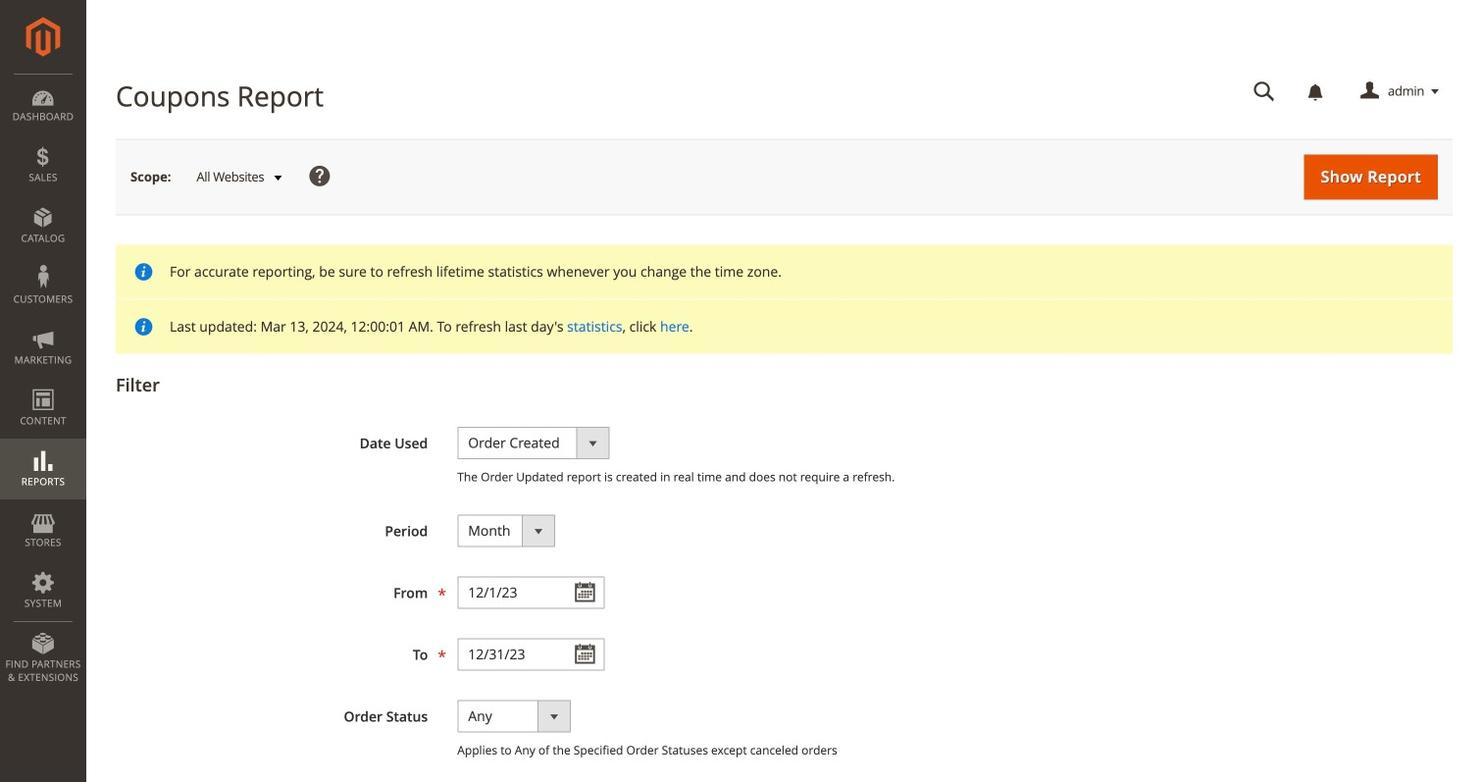 Task type: describe. For each thing, give the bounding box(es) containing it.
magento admin panel image
[[26, 17, 60, 57]]



Task type: locate. For each thing, give the bounding box(es) containing it.
menu bar
[[0, 74, 86, 694]]

None text field
[[1240, 75, 1289, 109], [457, 576, 605, 609], [1240, 75, 1289, 109], [457, 576, 605, 609]]

None text field
[[457, 638, 605, 671]]



